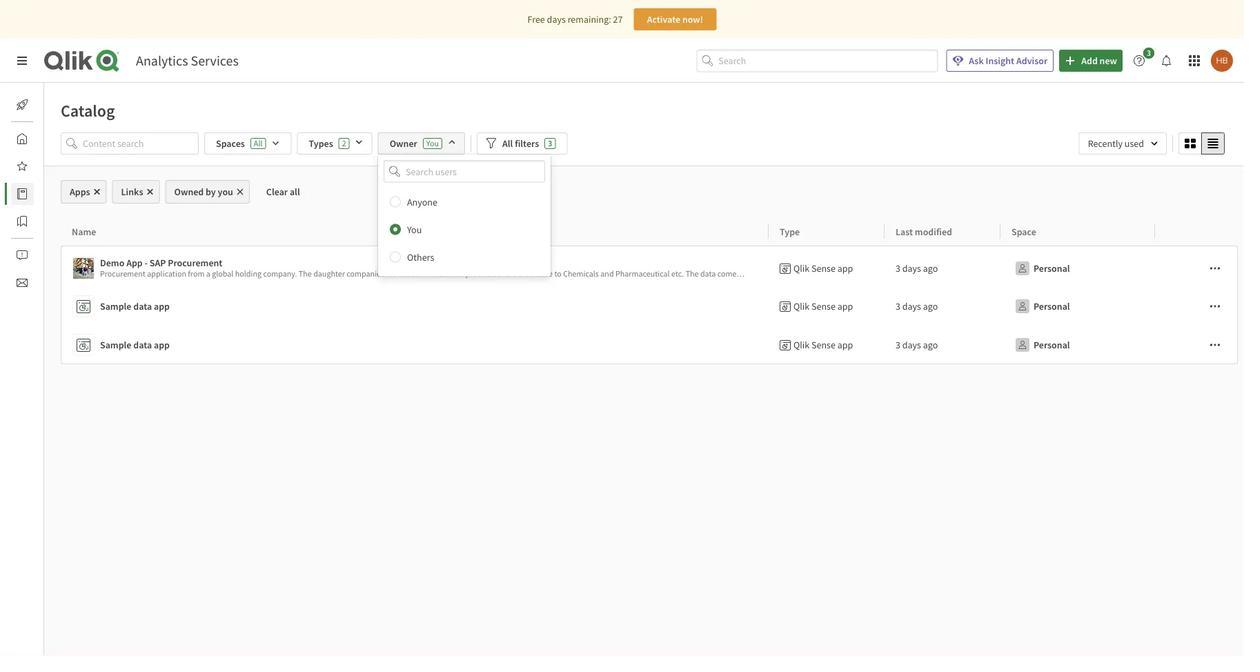 Task type: locate. For each thing, give the bounding box(es) containing it.
procurement right "qlik sense app" icon
[[100, 268, 145, 279]]

free days remaining: 27
[[528, 13, 623, 26]]

2 vertical spatial 3 days ago button
[[896, 334, 938, 356]]

bw
[[781, 268, 792, 279]]

3 qlik sense app cell from the top
[[769, 326, 885, 364]]

qlik sense app image
[[73, 258, 94, 279]]

personal cell for cell associated with third personal button from the top of the page
[[1000, 326, 1155, 364]]

1 vertical spatial more actions image
[[1210, 339, 1221, 351]]

to
[[554, 268, 561, 279]]

1 from from the left
[[188, 268, 204, 279]]

1 qlik sense app cell from the top
[[769, 246, 885, 287]]

2 qlik sense app cell from the top
[[769, 287, 885, 326]]

1 and from the left
[[498, 268, 511, 279]]

used
[[1125, 137, 1144, 150]]

apps
[[70, 186, 90, 198]]

3 cell from the top
[[1155, 326, 1238, 364]]

you right owner
[[426, 138, 439, 149]]

3 3 days ago from the top
[[896, 339, 938, 351]]

qlik for 2nd personal button from the bottom of the page
[[793, 300, 809, 313]]

qlik sense app for 1st personal button
[[793, 262, 853, 275]]

remaining:
[[568, 13, 611, 26]]

0 vertical spatial sample data app button
[[72, 293, 763, 320]]

1 vertical spatial ago
[[923, 300, 938, 313]]

2 more actions image from the top
[[1210, 339, 1221, 351]]

1 vertical spatial personal
[[1034, 300, 1070, 313]]

Search users text field
[[403, 160, 529, 183]]

3 days ago button for third personal button from the top of the page
[[896, 334, 938, 356]]

1 vertical spatial sample
[[100, 339, 131, 351]]

the
[[299, 268, 312, 279], [686, 268, 699, 279]]

advisor
[[1016, 55, 1047, 67]]

daughter
[[313, 268, 345, 279]]

3 days ago cell
[[885, 246, 1000, 287], [885, 287, 1000, 326], [885, 326, 1000, 364]]

cell for 1st personal button
[[1155, 246, 1238, 287]]

1 vertical spatial qlik sense app
[[793, 300, 853, 313]]

0 vertical spatial ago
[[923, 262, 938, 275]]

1 vertical spatial sense
[[811, 300, 836, 313]]

pharmaceutical
[[615, 268, 670, 279]]

you
[[426, 138, 439, 149], [407, 223, 422, 236]]

a
[[206, 268, 210, 279], [760, 268, 764, 279]]

personal button
[[1011, 257, 1073, 279], [1011, 295, 1073, 317], [1011, 334, 1073, 356]]

1 qlik sense app from the top
[[793, 262, 853, 275]]

1 cell from the top
[[1155, 246, 1238, 287]]

2 the from the left
[[686, 268, 699, 279]]

1 qlik from the top
[[793, 262, 809, 275]]

sap left bw at the right top
[[766, 268, 779, 279]]

all right spaces
[[254, 138, 263, 149]]

howard brown image
[[1211, 50, 1233, 72]]

1 sample data app from the top
[[100, 300, 170, 313]]

1 personal from the top
[[1034, 262, 1070, 275]]

0 horizontal spatial all
[[254, 138, 263, 149]]

owner option group
[[378, 188, 551, 271]]

3 ago from the top
[[923, 339, 938, 351]]

apps button
[[61, 180, 107, 204]]

data inside demo app - sap procurement procurement application from a global holding company. the daughter companies are active in electronic products and automotive to chemicals and pharmaceutical etc. the data comes from a sap bw system.
[[700, 268, 716, 279]]

3 inside "filters" region
[[548, 138, 552, 149]]

qlik sense app cell
[[769, 246, 885, 287], [769, 287, 885, 326], [769, 326, 885, 364]]

1 vertical spatial 3 days ago button
[[896, 295, 938, 317]]

sense
[[811, 262, 836, 275], [811, 300, 836, 313], [811, 339, 836, 351]]

products
[[465, 268, 496, 279]]

and
[[498, 268, 511, 279], [600, 268, 614, 279]]

0 vertical spatial personal button
[[1011, 257, 1073, 279]]

cell
[[1155, 246, 1238, 287], [1155, 287, 1238, 326], [1155, 326, 1238, 364]]

0 vertical spatial qlik sense app
[[793, 262, 853, 275]]

2 3 days ago cell from the top
[[885, 287, 1000, 326]]

personal
[[1034, 262, 1070, 275], [1034, 300, 1070, 313], [1034, 339, 1070, 351]]

services
[[191, 52, 239, 69]]

catalog up name
[[44, 188, 75, 200]]

1 sample from the top
[[100, 300, 131, 313]]

2 qlik sense app from the top
[[793, 300, 853, 313]]

3 for qlik sense app cell associated with third personal button from the top of the page's 3 days ago button
[[896, 339, 900, 351]]

3 days ago
[[896, 262, 938, 275], [896, 300, 938, 313], [896, 339, 938, 351]]

switch view group
[[1178, 132, 1225, 155]]

0 horizontal spatial the
[[299, 268, 312, 279]]

2 vertical spatial qlik
[[793, 339, 809, 351]]

0 vertical spatial more actions image
[[1210, 263, 1221, 274]]

app for qlik sense app cell associated with third personal button from the top of the page's 3 days ago button
[[837, 339, 853, 351]]

qlik sense app
[[793, 262, 853, 275], [793, 300, 853, 313], [793, 339, 853, 351]]

sample data app button
[[72, 293, 763, 320], [72, 331, 763, 359]]

1 horizontal spatial a
[[760, 268, 764, 279]]

0 horizontal spatial and
[[498, 268, 511, 279]]

sample data app
[[100, 300, 170, 313], [100, 339, 170, 351]]

qlik for 1st personal button
[[793, 262, 809, 275]]

from right comes
[[742, 268, 758, 279]]

0 horizontal spatial from
[[188, 268, 204, 279]]

3 personal cell from the top
[[1000, 326, 1155, 364]]

3 inside dropdown button
[[1147, 48, 1151, 58]]

comes
[[717, 268, 740, 279]]

cell for third personal button from the top of the page
[[1155, 326, 1238, 364]]

2 personal cell from the top
[[1000, 287, 1155, 326]]

0 vertical spatial sample
[[100, 300, 131, 313]]

2 from from the left
[[742, 268, 758, 279]]

add
[[1081, 55, 1098, 67]]

days
[[547, 13, 566, 26], [902, 262, 921, 275], [902, 300, 921, 313], [902, 339, 921, 351]]

2 vertical spatial qlik sense app
[[793, 339, 853, 351]]

sample data app button for qlik sense app cell associated with third personal button from the top of the page's 3 days ago button
[[72, 331, 763, 359]]

2 3 days ago button from the top
[[896, 295, 938, 317]]

getting started image
[[17, 99, 28, 110]]

1 vertical spatial data
[[133, 300, 152, 313]]

automotive
[[513, 268, 553, 279]]

0 vertical spatial sense
[[811, 262, 836, 275]]

3 button
[[1128, 48, 1158, 72]]

last modified
[[896, 225, 952, 238]]

0 vertical spatial you
[[426, 138, 439, 149]]

procurement
[[168, 257, 222, 269], [100, 268, 145, 279]]

1 more actions image from the top
[[1210, 263, 1221, 274]]

ago for 1st personal button
[[923, 262, 938, 275]]

3 3 days ago button from the top
[[896, 334, 938, 356]]

sample
[[100, 300, 131, 313], [100, 339, 131, 351]]

ago
[[923, 262, 938, 275], [923, 300, 938, 313], [923, 339, 938, 351]]

3 days ago cell for 3 days ago button corresponding to 1st personal button's qlik sense app cell
[[885, 246, 1000, 287]]

1 sense from the top
[[811, 262, 836, 275]]

the left "daughter" on the top
[[299, 268, 312, 279]]

0 vertical spatial qlik
[[793, 262, 809, 275]]

2 sample data app button from the top
[[72, 331, 763, 359]]

2 ago from the top
[[923, 300, 938, 313]]

0 vertical spatial 3 days ago
[[896, 262, 938, 275]]

1 vertical spatial 3 days ago
[[896, 300, 938, 313]]

analytics services
[[136, 52, 239, 69]]

more actions image
[[1210, 301, 1221, 312]]

0 vertical spatial personal
[[1034, 262, 1070, 275]]

1 horizontal spatial procurement
[[168, 257, 222, 269]]

3 personal from the top
[[1034, 339, 1070, 351]]

1 3 days ago button from the top
[[896, 257, 938, 279]]

analytics
[[136, 52, 188, 69]]

sample data app for qlik sense app cell for 2nd personal button from the bottom of the page 3 days ago button
[[100, 300, 170, 313]]

0 horizontal spatial a
[[206, 268, 210, 279]]

the right etc.
[[686, 268, 699, 279]]

a left bw at the right top
[[760, 268, 764, 279]]

owned by you button
[[165, 180, 250, 204]]

ago for 2nd personal button from the bottom of the page
[[923, 300, 938, 313]]

1 vertical spatial sample data app button
[[72, 331, 763, 359]]

sample data app button for qlik sense app cell for 2nd personal button from the bottom of the page 3 days ago button
[[72, 293, 763, 320]]

1 ago from the top
[[923, 262, 938, 275]]

sap
[[150, 257, 166, 269], [766, 268, 779, 279]]

anyone
[[407, 196, 437, 208]]

1 horizontal spatial all
[[502, 137, 513, 150]]

and right products
[[498, 268, 511, 279]]

qlik
[[793, 262, 809, 275], [793, 300, 809, 313], [793, 339, 809, 351]]

1 3 days ago cell from the top
[[885, 246, 1000, 287]]

by
[[206, 186, 216, 198]]

3 qlik from the top
[[793, 339, 809, 351]]

owned by you
[[174, 186, 233, 198]]

space
[[1011, 225, 1036, 238]]

all for all
[[254, 138, 263, 149]]

ask insight advisor
[[969, 55, 1047, 67]]

2 sense from the top
[[811, 300, 836, 313]]

catalog link
[[11, 183, 75, 205]]

activate now!
[[647, 13, 703, 26]]

2 vertical spatial personal button
[[1011, 334, 1073, 356]]

3
[[1147, 48, 1151, 58], [548, 138, 552, 149], [896, 262, 900, 275], [896, 300, 900, 313], [896, 339, 900, 351]]

0 horizontal spatial procurement
[[100, 268, 145, 279]]

1 vertical spatial personal button
[[1011, 295, 1073, 317]]

recently
[[1088, 137, 1123, 150]]

modified
[[915, 225, 952, 238]]

more actions image up more actions icon
[[1210, 263, 1221, 274]]

0 horizontal spatial you
[[407, 223, 422, 236]]

open sidebar menu image
[[17, 55, 28, 66]]

1 horizontal spatial from
[[742, 268, 758, 279]]

27
[[613, 13, 623, 26]]

app for qlik sense app cell for 2nd personal button from the bottom of the page 3 days ago button
[[837, 300, 853, 313]]

1 vertical spatial you
[[407, 223, 422, 236]]

3 sense from the top
[[811, 339, 836, 351]]

personal cell
[[1000, 246, 1155, 287], [1000, 287, 1155, 326], [1000, 326, 1155, 364]]

alerts link
[[11, 244, 67, 266]]

0 vertical spatial data
[[700, 268, 716, 279]]

a left global
[[206, 268, 210, 279]]

3 for 3 days ago button corresponding to 1st personal button's qlik sense app cell
[[896, 262, 900, 275]]

personal for 2nd personal button from the bottom of the page
[[1034, 300, 1070, 313]]

1 horizontal spatial and
[[600, 268, 614, 279]]

2 sample data app from the top
[[100, 339, 170, 351]]

home
[[44, 132, 68, 145]]

from
[[188, 268, 204, 279], [742, 268, 758, 279]]

3 qlik sense app from the top
[[793, 339, 853, 351]]

3 3 days ago cell from the top
[[885, 326, 1000, 364]]

searchbar element
[[696, 49, 938, 72]]

2 vertical spatial personal
[[1034, 339, 1070, 351]]

2 vertical spatial data
[[133, 339, 152, 351]]

more actions image for cell for 1st personal button
[[1210, 263, 1221, 274]]

personal cell for 2nd personal button from the bottom of the page cell
[[1000, 287, 1155, 326]]

clear all
[[266, 186, 300, 198]]

2 qlik from the top
[[793, 300, 809, 313]]

sense for qlik sense app cell associated with third personal button from the top of the page's 3 days ago button
[[811, 339, 836, 351]]

2 vertical spatial 3 days ago
[[896, 339, 938, 351]]

2 vertical spatial sense
[[811, 339, 836, 351]]

None field
[[378, 160, 551, 183]]

sap right '-'
[[150, 257, 166, 269]]

1 vertical spatial catalog
[[44, 188, 75, 200]]

system.
[[794, 268, 820, 279]]

home link
[[11, 128, 68, 150]]

2 vertical spatial ago
[[923, 339, 938, 351]]

data
[[700, 268, 716, 279], [133, 300, 152, 313], [133, 339, 152, 351]]

0 vertical spatial 3 days ago button
[[896, 257, 938, 279]]

owned
[[174, 186, 204, 198]]

1 vertical spatial sample data app
[[100, 339, 170, 351]]

1 horizontal spatial the
[[686, 268, 699, 279]]

1 3 days ago from the top
[[896, 262, 938, 275]]

0 horizontal spatial sap
[[150, 257, 166, 269]]

3 days ago cell for qlik sense app cell for 2nd personal button from the bottom of the page 3 days ago button
[[885, 287, 1000, 326]]

3 days ago button
[[896, 257, 938, 279], [896, 295, 938, 317], [896, 334, 938, 356]]

2 sample from the top
[[100, 339, 131, 351]]

procurement right '-'
[[168, 257, 222, 269]]

all left filters
[[502, 137, 513, 150]]

more actions image down more actions icon
[[1210, 339, 1221, 351]]

etc.
[[671, 268, 684, 279]]

and right chemicals
[[600, 268, 614, 279]]

1 personal cell from the top
[[1000, 246, 1155, 287]]

sample for 2nd personal button from the bottom of the page
[[100, 300, 131, 313]]

catalog
[[61, 100, 115, 121], [44, 188, 75, 200]]

app
[[837, 262, 853, 275], [154, 300, 170, 313], [837, 300, 853, 313], [154, 339, 170, 351], [837, 339, 853, 351]]

1 sample data app button from the top
[[72, 293, 763, 320]]

1 vertical spatial qlik
[[793, 300, 809, 313]]

catalog up home
[[61, 100, 115, 121]]

you up others
[[407, 223, 422, 236]]

more actions image
[[1210, 263, 1221, 274], [1210, 339, 1221, 351]]

2 3 days ago from the top
[[896, 300, 938, 313]]

2 cell from the top
[[1155, 287, 1238, 326]]

from left global
[[188, 268, 204, 279]]

recently used
[[1088, 137, 1144, 150]]

sample data app for qlik sense app cell associated with third personal button from the top of the page's 3 days ago button
[[100, 339, 170, 351]]

2 personal from the top
[[1034, 300, 1070, 313]]

0 vertical spatial sample data app
[[100, 300, 170, 313]]

favorites image
[[17, 161, 28, 172]]

1 horizontal spatial you
[[426, 138, 439, 149]]



Task type: vqa. For each thing, say whether or not it's contained in the screenshot.
"Open sidebar menu" image
yes



Task type: describe. For each thing, give the bounding box(es) containing it.
filters
[[515, 137, 539, 150]]

clear
[[266, 186, 288, 198]]

company.
[[263, 268, 297, 279]]

sample for third personal button from the top of the page
[[100, 339, 131, 351]]

catalog inside catalog link
[[44, 188, 75, 200]]

navigation pane element
[[0, 88, 75, 299]]

app
[[126, 257, 143, 269]]

1 the from the left
[[299, 268, 312, 279]]

subscriptions image
[[17, 277, 28, 288]]

-
[[145, 257, 148, 269]]

qlik for third personal button from the top of the page
[[793, 339, 809, 351]]

personal for third personal button from the top of the page
[[1034, 339, 1070, 351]]

free
[[528, 13, 545, 26]]

types
[[309, 137, 333, 150]]

active
[[399, 268, 419, 279]]

filters region
[[44, 130, 1244, 276]]

demo
[[100, 257, 124, 269]]

you inside owner option group
[[407, 223, 422, 236]]

in
[[421, 268, 428, 279]]

links button
[[112, 180, 160, 204]]

2 personal button from the top
[[1011, 295, 1073, 317]]

3 personal button from the top
[[1011, 334, 1073, 356]]

new
[[1100, 55, 1117, 67]]

3 days ago for 1st personal button
[[896, 262, 938, 275]]

qlik sense app cell for 3 days ago button corresponding to 1st personal button
[[769, 246, 885, 287]]

companies
[[347, 268, 384, 279]]

ask
[[969, 55, 984, 67]]

Recently used field
[[1079, 132, 1167, 155]]

sense for 3 days ago button corresponding to 1st personal button's qlik sense app cell
[[811, 262, 836, 275]]

qlik sense app cell for third personal button from the top of the page's 3 days ago button
[[769, 326, 885, 364]]

more actions image for cell associated with third personal button from the top of the page
[[1210, 339, 1221, 351]]

add new
[[1081, 55, 1117, 67]]

Content search text field
[[83, 132, 199, 155]]

all filters
[[502, 137, 539, 150]]

activate
[[647, 13, 680, 26]]

application
[[147, 268, 186, 279]]

now!
[[682, 13, 703, 26]]

personal for 1st personal button
[[1034, 262, 1070, 275]]

all for all filters
[[502, 137, 513, 150]]

electronic
[[429, 268, 464, 279]]

name
[[72, 225, 96, 238]]

cell for 2nd personal button from the bottom of the page
[[1155, 287, 1238, 326]]

clear all button
[[255, 180, 311, 204]]

1 horizontal spatial sap
[[766, 268, 779, 279]]

1 personal button from the top
[[1011, 257, 1073, 279]]

ask insight advisor button
[[946, 50, 1054, 72]]

spaces
[[216, 137, 245, 150]]

sense for qlik sense app cell for 2nd personal button from the bottom of the page 3 days ago button
[[811, 300, 836, 313]]

qlik sense app for third personal button from the top of the page
[[793, 339, 853, 351]]

1 a from the left
[[206, 268, 210, 279]]

alerts image
[[17, 250, 28, 261]]

2
[[342, 138, 346, 149]]

activate now! link
[[634, 8, 716, 30]]

add new button
[[1059, 50, 1123, 72]]

2 a from the left
[[760, 268, 764, 279]]

ago for third personal button from the top of the page
[[923, 339, 938, 351]]

chemicals
[[563, 268, 599, 279]]

links
[[121, 186, 143, 198]]

qlik sense app cell for 2nd personal button from the bottom of the page 3 days ago button
[[769, 287, 885, 326]]

global
[[212, 268, 233, 279]]

2 and from the left
[[600, 268, 614, 279]]

are
[[386, 268, 397, 279]]

analytics services element
[[136, 52, 239, 69]]

all
[[290, 186, 300, 198]]

Search text field
[[718, 49, 938, 72]]

you
[[218, 186, 233, 198]]

0 vertical spatial catalog
[[61, 100, 115, 121]]

holding
[[235, 268, 262, 279]]

3 days ago for 2nd personal button from the bottom of the page
[[896, 300, 938, 313]]

type
[[780, 225, 800, 238]]

insight
[[986, 55, 1014, 67]]

app for 3 days ago button corresponding to 1st personal button's qlik sense app cell
[[837, 262, 853, 275]]

3 days ago cell for qlik sense app cell associated with third personal button from the top of the page's 3 days ago button
[[885, 326, 1000, 364]]

none field inside "filters" region
[[378, 160, 551, 183]]

demo app - sap procurement procurement application from a global holding company. the daughter companies are active in electronic products and automotive to chemicals and pharmaceutical etc. the data comes from a sap bw system.
[[100, 257, 820, 279]]

others
[[407, 251, 434, 263]]

collections image
[[17, 216, 28, 227]]

3 for qlik sense app cell for 2nd personal button from the bottom of the page 3 days ago button
[[896, 300, 900, 313]]

last
[[896, 225, 913, 238]]

qlik sense app for 2nd personal button from the bottom of the page
[[793, 300, 853, 313]]

3 days ago button for 2nd personal button from the bottom of the page
[[896, 295, 938, 317]]

3 days ago button for 1st personal button
[[896, 257, 938, 279]]

alerts
[[44, 249, 67, 261]]

personal cell for cell for 1st personal button
[[1000, 246, 1155, 287]]

owner
[[390, 137, 417, 150]]

3 days ago for third personal button from the top of the page
[[896, 339, 938, 351]]



